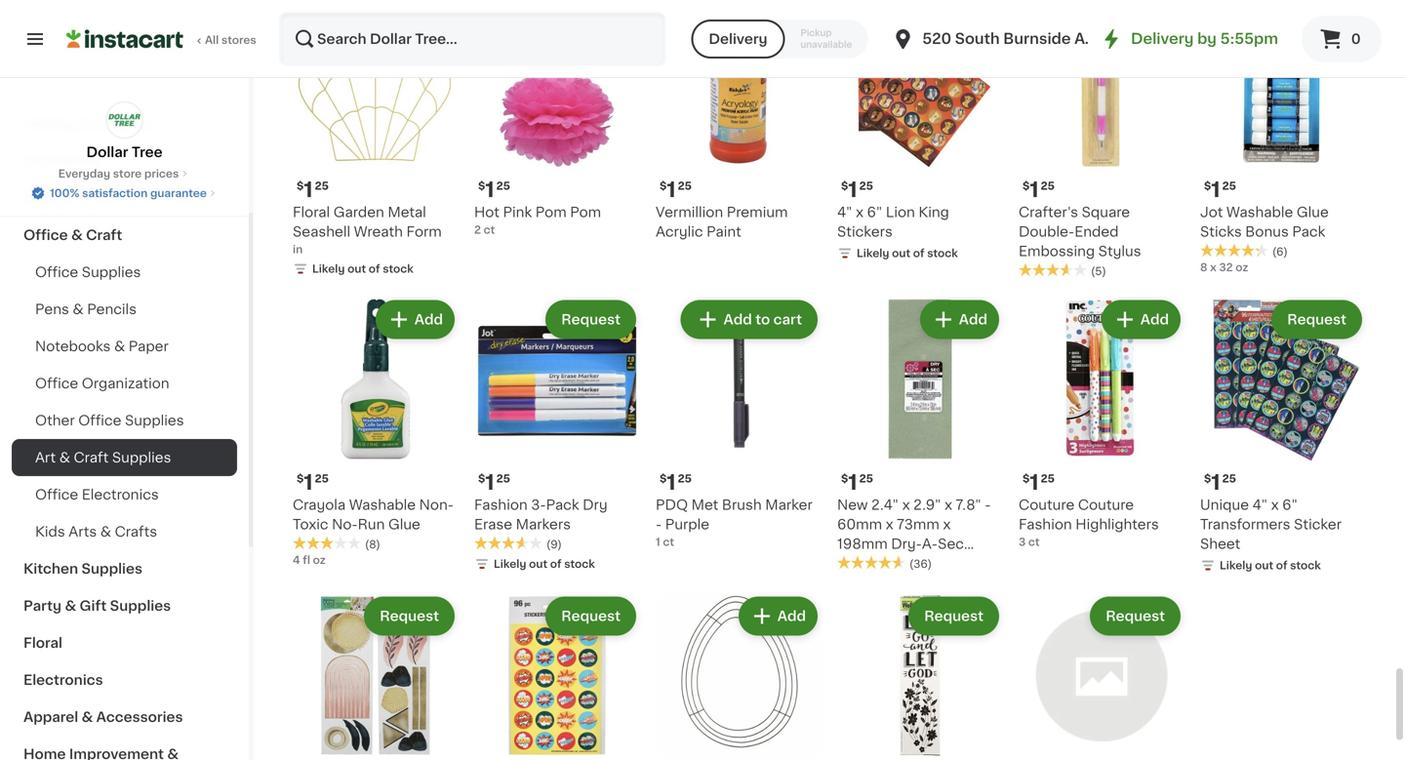 Task type: describe. For each thing, give the bounding box(es) containing it.
$ 1 25 for unique 4" x 6" transformers sticker sheet
[[1204, 472, 1237, 493]]

jot
[[1201, 205, 1223, 219]]

accessories
[[96, 711, 183, 724]]

crayola
[[293, 498, 346, 512]]

- inside 'pdq met brush marker - purple 1 ct'
[[656, 518, 662, 531]]

sticks
[[1201, 225, 1242, 239]]

holiday essentials link
[[12, 105, 237, 143]]

likely out of stock down floral garden metal seashell wreath form in at the left top of page
[[312, 264, 414, 274]]

73mm
[[897, 518, 940, 531]]

run
[[358, 518, 385, 531]]

cart
[[774, 313, 802, 326]]

brush
[[722, 498, 762, 512]]

supplies inside other office supplies link
[[125, 414, 184, 428]]

stylus
[[1099, 244, 1142, 258]]

kids
[[35, 525, 65, 539]]

fl
[[303, 555, 310, 566]]

6" inside 4" x 6" lion king stickers
[[867, 205, 883, 219]]

add button inside product group
[[741, 599, 816, 634]]

2 couture from the left
[[1078, 498, 1134, 512]]

sticker
[[1294, 518, 1342, 531]]

$ 1 25 for jot washable glue sticks bonus pack
[[1204, 180, 1237, 200]]

bonus
[[1246, 225, 1289, 239]]

1 for new  2.4" x 2.9" x 7.8" - 60mm x 73mm x 198mm dry-a-sec floral foam
[[848, 472, 858, 493]]

garden
[[334, 205, 384, 219]]

1 vertical spatial electronics
[[23, 673, 103, 687]]

- inside new  2.4" x 2.9" x 7.8" - 60mm x 73mm x 198mm dry-a-sec floral foam
[[985, 498, 991, 512]]

$ for crafter's square double-ended embossing stylus
[[1023, 181, 1030, 191]]

everyday
[[58, 168, 110, 179]]

25 for floral garden metal seashell wreath form
[[315, 181, 329, 191]]

4" x 6" lion king stickers
[[837, 205, 949, 239]]

& right the arts
[[100, 525, 111, 539]]

8
[[1201, 262, 1208, 273]]

craft for office
[[86, 228, 122, 242]]

avenue
[[1075, 32, 1131, 46]]

supplies inside the art & craft supplies link
[[112, 451, 171, 465]]

by
[[1198, 32, 1217, 46]]

seashell
[[293, 225, 350, 239]]

kitchen supplies
[[23, 562, 142, 576]]

satisfaction
[[82, 188, 148, 199]]

7.8"
[[956, 498, 982, 512]]

x inside unique 4" x 6" transformers sticker sheet
[[1271, 498, 1279, 512]]

service type group
[[691, 20, 868, 59]]

of down unique 4" x 6" transformers sticker sheet on the bottom of the page
[[1276, 560, 1288, 571]]

a-
[[922, 537, 938, 551]]

pack inside the jot washable glue sticks bonus pack
[[1293, 225, 1326, 239]]

stock down king
[[927, 248, 958, 259]]

new
[[837, 498, 868, 512]]

out down floral garden metal seashell wreath form in at the left top of page
[[348, 264, 366, 274]]

pencils
[[87, 303, 137, 316]]

new  2.4" x 2.9" x 7.8" - 60mm x 73mm x 198mm dry-a-sec floral foam
[[837, 498, 991, 570]]

organization
[[82, 377, 169, 390]]

transformers
[[1201, 518, 1291, 531]]

office for supplies
[[35, 265, 78, 279]]

& for apparel
[[82, 711, 93, 724]]

art & craft supplies link
[[12, 439, 237, 476]]

1 for unique 4" x 6" transformers sticker sheet
[[1212, 472, 1221, 493]]

(6)
[[1273, 246, 1288, 257]]

$ for floral garden metal seashell wreath form
[[297, 181, 304, 191]]

likely down sheet
[[1220, 560, 1253, 571]]

(8)
[[365, 539, 380, 550]]

likely down seashell
[[312, 264, 345, 274]]

0 vertical spatial electronics
[[82, 488, 159, 502]]

x right 8
[[1210, 262, 1217, 273]]

office organization link
[[12, 365, 237, 402]]

25 for pdq met brush marker - purple
[[678, 473, 692, 484]]

2 pom from the left
[[570, 205, 601, 219]]

3
[[1019, 537, 1026, 548]]

2.4"
[[872, 498, 899, 512]]

Search field
[[281, 14, 664, 64]]

0 vertical spatial oz
[[1236, 262, 1249, 273]]

delivery for delivery
[[709, 32, 768, 46]]

highlighters
[[1076, 518, 1159, 531]]

arts
[[69, 525, 97, 539]]

office for organization
[[35, 377, 78, 390]]

add for crayola washable non- toxic no-run glue
[[415, 313, 443, 326]]

$ 1 25 for crafter's square double-ended embossing stylus
[[1023, 180, 1055, 200]]

sheet
[[1201, 537, 1241, 551]]

store
[[113, 168, 142, 179]]

$ for new  2.4" x 2.9" x 7.8" - 60mm x 73mm x 198mm dry-a-sec floral foam
[[841, 473, 848, 484]]

4" inside 4" x 6" lion king stickers
[[837, 205, 852, 219]]

met
[[692, 498, 719, 512]]

add for jot washable glue sticks bonus pack
[[1322, 20, 1351, 34]]

$ for 4" x 6" lion king stickers
[[841, 181, 848, 191]]

lion
[[886, 205, 915, 219]]

4
[[293, 555, 300, 566]]

electronics link
[[12, 662, 237, 699]]

crayola washable non- toxic no-run glue
[[293, 498, 454, 531]]

embossing
[[1019, 244, 1095, 258]]

office down office organization
[[78, 414, 121, 428]]

1 for crafter's square double-ended embossing stylus
[[1030, 180, 1039, 200]]

crafter's
[[1019, 205, 1079, 219]]

crafts
[[115, 525, 157, 539]]

$ 1 25 for new  2.4" x 2.9" x 7.8" - 60mm x 73mm x 198mm dry-a-sec floral foam
[[841, 472, 874, 493]]

4" inside unique 4" x 6" transformers sticker sheet
[[1253, 498, 1268, 512]]

x inside 4" x 6" lion king stickers
[[856, 205, 864, 219]]

supplies inside party & gift supplies link
[[110, 599, 171, 613]]

1 for crayola washable non- toxic no-run glue
[[304, 472, 313, 493]]

1 for vermillion premium acrylic paint
[[667, 180, 676, 200]]

198mm
[[837, 537, 888, 551]]

all
[[205, 35, 219, 45]]

out down 4" x 6" lion king stickers
[[892, 248, 911, 259]]

office electronics link
[[12, 476, 237, 513]]

$ for crayola washable non- toxic no-run glue
[[297, 473, 304, 484]]

of down 4" x 6" lion king stickers
[[913, 248, 925, 259]]

add button for jot washable glue sticks bonus pack
[[1285, 9, 1361, 44]]

out down unique 4" x 6" transformers sticker sheet on the bottom of the page
[[1255, 560, 1274, 571]]

out down (9)
[[529, 559, 548, 570]]

stores
[[221, 35, 256, 45]]

2
[[474, 224, 481, 235]]

fashion inside fashion 3-pack dry erase markers
[[474, 498, 528, 512]]

non-
[[419, 498, 454, 512]]

south
[[955, 32, 1000, 46]]

office for electronics
[[35, 488, 78, 502]]

add button for vermillion premium acrylic paint
[[741, 9, 816, 44]]

unique
[[1201, 498, 1249, 512]]

dry
[[583, 498, 608, 512]]

office supplies link
[[12, 254, 237, 291]]

household
[[23, 154, 100, 168]]

& for office
[[71, 228, 83, 242]]

stock down markers
[[564, 559, 595, 570]]

$ for vermillion premium acrylic paint
[[660, 181, 667, 191]]

x down 2.4"
[[886, 518, 894, 531]]

$ for jot washable glue sticks bonus pack
[[1204, 181, 1212, 191]]

32
[[1219, 262, 1233, 273]]

hot pink pom pom 2 ct
[[474, 205, 601, 235]]

kids arts & crafts link
[[12, 513, 237, 550]]

100%
[[50, 188, 80, 199]]

25 for crafter's square double-ended embossing stylus
[[1041, 181, 1055, 191]]

notebooks & paper
[[35, 340, 169, 353]]

ended
[[1075, 225, 1119, 239]]

baby
[[23, 191, 60, 205]]

holiday essentials
[[23, 117, 153, 131]]

1 for 4" x 6" lion king stickers
[[848, 180, 858, 200]]

& for party
[[65, 599, 76, 613]]

add to cart
[[724, 313, 802, 326]]

holiday
[[23, 117, 78, 131]]

stickers
[[837, 225, 893, 239]]

x right 2.4"
[[902, 498, 910, 512]]

paint
[[707, 225, 742, 239]]

hot
[[474, 205, 500, 219]]

x up sec
[[943, 518, 951, 531]]

acrylic
[[656, 225, 703, 239]]

burnside
[[1004, 32, 1071, 46]]

1 vertical spatial oz
[[313, 555, 326, 566]]

dry-
[[891, 537, 922, 551]]

25 for hot pink pom pom
[[496, 181, 510, 191]]



Task type: locate. For each thing, give the bounding box(es) containing it.
ct right 2
[[484, 224, 495, 235]]

(36)
[[910, 559, 932, 570]]

apparel
[[23, 711, 78, 724]]

pack up markers
[[546, 498, 579, 512]]

0 horizontal spatial -
[[656, 518, 662, 531]]

& inside "link"
[[73, 303, 84, 316]]

add for crafter's square double-ended embossing stylus
[[1141, 20, 1169, 34]]

1 for hot pink pom pom
[[485, 180, 494, 200]]

$ 1 25 up 3
[[1023, 472, 1055, 493]]

ct for hot pink pom pom
[[484, 224, 495, 235]]

$ up crafter's
[[1023, 181, 1030, 191]]

0 horizontal spatial oz
[[313, 555, 326, 566]]

$ up 'new'
[[841, 473, 848, 484]]

25 up seashell
[[315, 181, 329, 191]]

1 vertical spatial -
[[656, 518, 662, 531]]

$ 1 25
[[297, 180, 329, 200], [478, 180, 510, 200], [660, 180, 692, 200], [841, 180, 874, 200], [1023, 180, 1055, 200], [1204, 180, 1237, 200], [297, 472, 329, 493], [478, 472, 510, 493], [660, 472, 692, 493], [841, 472, 874, 493], [1023, 472, 1055, 493], [1204, 472, 1237, 493]]

kitchen supplies link
[[12, 550, 237, 588]]

vermillion premium acrylic paint
[[656, 205, 788, 239]]

request
[[380, 20, 439, 34], [925, 20, 984, 34], [561, 313, 621, 326], [1288, 313, 1347, 326], [380, 610, 439, 623], [561, 610, 621, 623], [925, 610, 984, 623], [1106, 610, 1165, 623]]

art
[[35, 451, 56, 465]]

vermillion
[[656, 205, 723, 219]]

6" up stickers
[[867, 205, 883, 219]]

supplies up pencils
[[82, 265, 141, 279]]

fashion up erase
[[474, 498, 528, 512]]

markers
[[516, 518, 571, 531]]

supplies
[[82, 265, 141, 279], [125, 414, 184, 428], [112, 451, 171, 465], [81, 562, 142, 576], [110, 599, 171, 613]]

add button for crayola washable non- toxic no-run glue
[[378, 302, 453, 337]]

$ up seashell
[[297, 181, 304, 191]]

6" up sticker
[[1283, 498, 1298, 512]]

1 up the crayola
[[304, 472, 313, 493]]

dollar tree logo image
[[106, 102, 143, 139]]

electronics up kids arts & crafts link
[[82, 488, 159, 502]]

sec
[[938, 537, 964, 551]]

all stores
[[205, 35, 256, 45]]

office & craft link
[[12, 217, 237, 254]]

25 up pdq
[[678, 473, 692, 484]]

& for pens
[[73, 303, 84, 316]]

1 for fashion 3-pack dry erase markers
[[485, 472, 494, 493]]

25 up the crayola
[[315, 473, 329, 484]]

likely out of stock
[[857, 248, 958, 259], [312, 264, 414, 274], [494, 559, 595, 570], [1220, 560, 1321, 571]]

1 horizontal spatial 4"
[[1253, 498, 1268, 512]]

square
[[1082, 205, 1130, 219]]

couture
[[1019, 498, 1075, 512], [1078, 498, 1134, 512]]

unique 4" x 6" transformers sticker sheet
[[1201, 498, 1342, 551]]

6"
[[867, 205, 883, 219], [1283, 498, 1298, 512]]

couture couture fashion highlighters 3 ct
[[1019, 498, 1159, 548]]

instacart logo image
[[66, 27, 183, 51]]

4" up transformers
[[1253, 498, 1268, 512]]

likely out of stock down unique 4" x 6" transformers sticker sheet on the bottom of the page
[[1220, 560, 1321, 571]]

& right 'pens'
[[73, 303, 84, 316]]

floral garden metal seashell wreath form in
[[293, 205, 442, 255]]

floral down 198mm
[[837, 557, 875, 570]]

1 vertical spatial fashion
[[1019, 518, 1072, 531]]

25 up pink
[[496, 181, 510, 191]]

2 horizontal spatial floral
[[837, 557, 875, 570]]

add button for new  2.4" x 2.9" x 7.8" - 60mm x 73mm x 198mm dry-a-sec floral foam
[[922, 302, 998, 337]]

oz
[[1236, 262, 1249, 273], [313, 555, 326, 566]]

washable for no-
[[349, 498, 416, 512]]

pdq
[[656, 498, 688, 512]]

washable inside crayola washable non- toxic no-run glue
[[349, 498, 416, 512]]

floral
[[293, 205, 330, 219], [837, 557, 875, 570], [23, 636, 62, 650]]

supplies down other office supplies link
[[112, 451, 171, 465]]

25 up erase
[[496, 473, 510, 484]]

floral for floral garden metal seashell wreath form in
[[293, 205, 330, 219]]

dollar tree link
[[86, 102, 163, 162]]

washable for bonus
[[1227, 205, 1294, 219]]

$ 1 25 for pdq met brush marker - purple
[[660, 472, 692, 493]]

2 horizontal spatial ct
[[1029, 537, 1040, 548]]

0 vertical spatial fashion
[[474, 498, 528, 512]]

1 vertical spatial 4"
[[1253, 498, 1268, 512]]

$ 1 25 up 'new'
[[841, 472, 874, 493]]

delivery
[[1131, 32, 1194, 46], [709, 32, 768, 46]]

25 for new  2.4" x 2.9" x 7.8" - 60mm x 73mm x 198mm dry-a-sec floral foam
[[859, 473, 874, 484]]

25 up crafter's
[[1041, 181, 1055, 191]]

0 vertical spatial washable
[[1227, 205, 1294, 219]]

office & craft
[[23, 228, 122, 242]]

$ 1 25 for 4" x 6" lion king stickers
[[841, 180, 874, 200]]

$ 1 25 up the jot
[[1204, 180, 1237, 200]]

office supplies
[[35, 265, 141, 279]]

office
[[23, 228, 68, 242], [35, 265, 78, 279], [35, 377, 78, 390], [78, 414, 121, 428], [35, 488, 78, 502]]

$ for hot pink pom pom
[[478, 181, 485, 191]]

0 horizontal spatial glue
[[388, 518, 421, 531]]

1 up stickers
[[848, 180, 858, 200]]

1 inside 'pdq met brush marker - purple 1 ct'
[[656, 537, 660, 548]]

pink
[[503, 205, 532, 219]]

craft for art
[[74, 451, 109, 465]]

king
[[919, 205, 949, 219]]

2 vertical spatial floral
[[23, 636, 62, 650]]

art & craft supplies
[[35, 451, 171, 465]]

$ 1 25 up unique
[[1204, 472, 1237, 493]]

$ for couture couture fashion highlighters
[[1023, 473, 1030, 484]]

floral for floral
[[23, 636, 62, 650]]

25 up unique
[[1223, 473, 1237, 484]]

1 vertical spatial 6"
[[1283, 498, 1298, 512]]

0 vertical spatial craft
[[86, 228, 122, 242]]

1 horizontal spatial pack
[[1293, 225, 1326, 239]]

$ up the crayola
[[297, 473, 304, 484]]

add for vermillion premium acrylic paint
[[778, 20, 806, 34]]

product group containing add
[[656, 593, 822, 760]]

- down pdq
[[656, 518, 662, 531]]

25 for crayola washable non- toxic no-run glue
[[315, 473, 329, 484]]

$ 1 25 up erase
[[478, 472, 510, 493]]

supplies down organization
[[125, 414, 184, 428]]

520 south burnside avenue
[[923, 32, 1131, 46]]

4 fl oz
[[293, 555, 326, 566]]

1 up hot
[[485, 180, 494, 200]]

0 horizontal spatial washable
[[349, 498, 416, 512]]

$ 1 25 for crayola washable non- toxic no-run glue
[[297, 472, 329, 493]]

gift
[[80, 599, 107, 613]]

x up transformers
[[1271, 498, 1279, 512]]

& for notebooks
[[114, 340, 125, 353]]

ct
[[484, 224, 495, 235], [663, 537, 674, 548], [1029, 537, 1040, 548]]

x up stickers
[[856, 205, 864, 219]]

other office supplies link
[[12, 402, 237, 439]]

0 vertical spatial pack
[[1293, 225, 1326, 239]]

supplies inside kitchen supplies "link"
[[81, 562, 142, 576]]

delivery by 5:55pm link
[[1100, 27, 1279, 51]]

floral inside new  2.4" x 2.9" x 7.8" - 60mm x 73mm x 198mm dry-a-sec floral foam
[[837, 557, 875, 570]]

$ for unique 4" x 6" transformers sticker sheet
[[1204, 473, 1212, 484]]

fashion up 3
[[1019, 518, 1072, 531]]

$ for pdq met brush marker - purple
[[660, 473, 667, 484]]

product group
[[293, 3, 459, 281], [474, 3, 640, 238], [656, 3, 822, 242], [837, 3, 1003, 265], [1019, 3, 1185, 279], [1201, 3, 1366, 275], [293, 296, 459, 568], [474, 296, 640, 576], [656, 296, 822, 550], [837, 296, 1003, 572], [1019, 296, 1185, 550], [1201, 296, 1366, 577], [293, 593, 459, 760], [474, 593, 640, 760], [656, 593, 822, 760], [837, 593, 1003, 760], [1019, 593, 1185, 760]]

1 horizontal spatial ct
[[663, 537, 674, 548]]

electronics
[[82, 488, 159, 502], [23, 673, 103, 687]]

0 horizontal spatial couture
[[1019, 498, 1075, 512]]

& for art
[[59, 451, 70, 465]]

in
[[293, 244, 303, 255]]

supplies inside office supplies link
[[82, 265, 141, 279]]

0 horizontal spatial delivery
[[709, 32, 768, 46]]

guarantee
[[150, 188, 207, 199]]

0 horizontal spatial pack
[[546, 498, 579, 512]]

$ up unique
[[1204, 473, 1212, 484]]

add for new  2.4" x 2.9" x 7.8" - 60mm x 73mm x 198mm dry-a-sec floral foam
[[959, 313, 988, 326]]

fashion 3-pack dry erase markers
[[474, 498, 608, 531]]

$ 1 25 up the crayola
[[297, 472, 329, 493]]

couture up highlighters
[[1078, 498, 1134, 512]]

0 vertical spatial 4"
[[837, 205, 852, 219]]

likely
[[857, 248, 890, 259], [312, 264, 345, 274], [494, 559, 527, 570], [1220, 560, 1253, 571]]

1 up 'new'
[[848, 472, 858, 493]]

pack right bonus
[[1293, 225, 1326, 239]]

of down (9)
[[550, 559, 562, 570]]

likely down erase
[[494, 559, 527, 570]]

add inside product group
[[778, 610, 806, 623]]

ct right 3
[[1029, 537, 1040, 548]]

supplies up "floral" link
[[110, 599, 171, 613]]

office for &
[[23, 228, 68, 242]]

double-
[[1019, 225, 1075, 239]]

office up other
[[35, 377, 78, 390]]

0 horizontal spatial 4"
[[837, 205, 852, 219]]

$ 1 25 for floral garden metal seashell wreath form
[[297, 180, 329, 200]]

$ up vermillion
[[660, 181, 667, 191]]

fashion inside couture couture fashion highlighters 3 ct
[[1019, 518, 1072, 531]]

$ 1 25 up seashell
[[297, 180, 329, 200]]

2.9"
[[914, 498, 941, 512]]

$ 1 25 up vermillion
[[660, 180, 692, 200]]

0 horizontal spatial 6"
[[867, 205, 883, 219]]

1 up vermillion
[[667, 180, 676, 200]]

$ 1 25 for hot pink pom pom
[[478, 180, 510, 200]]

delivery button
[[691, 20, 785, 59]]

$ for fashion 3-pack dry erase markers
[[478, 473, 485, 484]]

prices
[[144, 168, 179, 179]]

delivery inside button
[[709, 32, 768, 46]]

0 horizontal spatial fashion
[[474, 498, 528, 512]]

glue inside the jot washable glue sticks bonus pack
[[1297, 205, 1329, 219]]

1 horizontal spatial washable
[[1227, 205, 1294, 219]]

floral down party
[[23, 636, 62, 650]]

couture up 3
[[1019, 498, 1075, 512]]

x left 7.8"
[[945, 498, 953, 512]]

25 up the jot
[[1223, 181, 1237, 191]]

4"
[[837, 205, 852, 219], [1253, 498, 1268, 512]]

1 horizontal spatial glue
[[1297, 205, 1329, 219]]

washable up bonus
[[1227, 205, 1294, 219]]

520 south burnside avenue button
[[891, 12, 1131, 66]]

to
[[756, 313, 770, 326]]

craft up office electronics
[[74, 451, 109, 465]]

delivery inside delivery by 5:55pm link
[[1131, 32, 1194, 46]]

supplies up party & gift supplies link
[[81, 562, 142, 576]]

25 for couture couture fashion highlighters
[[1041, 473, 1055, 484]]

$ 1 25 for fashion 3-pack dry erase markers
[[478, 472, 510, 493]]

floral up seashell
[[293, 205, 330, 219]]

apparel & accessories
[[23, 711, 183, 724]]

marker
[[765, 498, 813, 512]]

1 up pdq
[[667, 472, 676, 493]]

paper
[[129, 340, 169, 353]]

craft
[[86, 228, 122, 242], [74, 451, 109, 465]]

oz right 32
[[1236, 262, 1249, 273]]

& right apparel
[[82, 711, 93, 724]]

of down wreath in the top of the page
[[369, 264, 380, 274]]

no-
[[332, 518, 358, 531]]

0 vertical spatial -
[[985, 498, 991, 512]]

25 for vermillion premium acrylic paint
[[678, 181, 692, 191]]

1 up couture couture fashion highlighters 3 ct
[[1030, 472, 1039, 493]]

1 horizontal spatial pom
[[570, 205, 601, 219]]

party & gift supplies
[[23, 599, 171, 613]]

1 horizontal spatial oz
[[1236, 262, 1249, 273]]

0 vertical spatial glue
[[1297, 205, 1329, 219]]

25 for fashion 3-pack dry erase markers
[[496, 473, 510, 484]]

crafter's square double-ended embossing stylus
[[1019, 205, 1142, 258]]

(9)
[[547, 539, 562, 550]]

notebooks & paper link
[[12, 328, 237, 365]]

likely out of stock down 4" x 6" lion king stickers
[[857, 248, 958, 259]]

delivery for delivery by 5:55pm
[[1131, 32, 1194, 46]]

add inside button
[[724, 313, 752, 326]]

add for couture couture fashion highlighters
[[1141, 313, 1169, 326]]

other
[[35, 414, 75, 428]]

glue inside crayola washable non- toxic no-run glue
[[388, 518, 421, 531]]

& right art
[[59, 451, 70, 465]]

stock down wreath in the top of the page
[[383, 264, 414, 274]]

1 for jot washable glue sticks bonus pack
[[1212, 180, 1221, 200]]

pom
[[536, 205, 567, 219], [570, 205, 601, 219]]

likely down stickers
[[857, 248, 890, 259]]

1 for pdq met brush marker - purple
[[667, 472, 676, 493]]

1 pom from the left
[[536, 205, 567, 219]]

dollar tree
[[86, 145, 163, 159]]

1 vertical spatial glue
[[388, 518, 421, 531]]

1 vertical spatial washable
[[349, 498, 416, 512]]

everyday store prices
[[58, 168, 179, 179]]

1 vertical spatial craft
[[74, 451, 109, 465]]

25 up vermillion
[[678, 181, 692, 191]]

ct down purple
[[663, 537, 674, 548]]

1 horizontal spatial -
[[985, 498, 991, 512]]

$ 1 25 for couture couture fashion highlighters
[[1023, 472, 1055, 493]]

0 vertical spatial 6"
[[867, 205, 883, 219]]

pack inside fashion 3-pack dry erase markers
[[546, 498, 579, 512]]

100% satisfaction guarantee
[[50, 188, 207, 199]]

$ 1 25 up crafter's
[[1023, 180, 1055, 200]]

ct for couture couture fashion highlighters
[[1029, 537, 1040, 548]]

0 horizontal spatial pom
[[536, 205, 567, 219]]

$ up hot
[[478, 181, 485, 191]]

likely out of stock down (9)
[[494, 559, 595, 570]]

$ 1 25 up stickers
[[841, 180, 874, 200]]

25 for jot washable glue sticks bonus pack
[[1223, 181, 1237, 191]]

& left paper
[[114, 340, 125, 353]]

1 for floral garden metal seashell wreath form
[[304, 180, 313, 200]]

$ 1 25 up pdq
[[660, 472, 692, 493]]

1 horizontal spatial fashion
[[1019, 518, 1072, 531]]

kitchen
[[23, 562, 78, 576]]

1 couture from the left
[[1019, 498, 1075, 512]]

floral inside floral garden metal seashell wreath form in
[[293, 205, 330, 219]]

stock down sticker
[[1291, 560, 1321, 571]]

dollar
[[86, 145, 128, 159]]

ct inside "hot pink pom pom 2 ct"
[[484, 224, 495, 235]]

$ up pdq
[[660, 473, 667, 484]]

add button for crafter's square double-ended embossing stylus
[[1104, 9, 1179, 44]]

(5)
[[1091, 266, 1107, 277]]

6" inside unique 4" x 6" transformers sticker sheet
[[1283, 498, 1298, 512]]

of
[[913, 248, 925, 259], [369, 264, 380, 274], [550, 559, 562, 570], [1276, 560, 1288, 571]]

100% satisfaction guarantee button
[[30, 182, 219, 201]]

$ 1 25 up hot
[[478, 180, 510, 200]]

kids arts & crafts
[[35, 525, 157, 539]]

25 for 4" x 6" lion king stickers
[[859, 181, 874, 191]]

1 up the jot
[[1212, 180, 1221, 200]]

essentials
[[81, 117, 153, 131]]

oz right fl
[[313, 555, 326, 566]]

washable inside the jot washable glue sticks bonus pack
[[1227, 205, 1294, 219]]

1 horizontal spatial delivery
[[1131, 32, 1194, 46]]

1 up crafter's
[[1030, 180, 1039, 200]]

1 horizontal spatial 6"
[[1283, 498, 1298, 512]]

25 for unique 4" x 6" transformers sticker sheet
[[1223, 473, 1237, 484]]

purple
[[665, 518, 710, 531]]

$ up stickers
[[841, 181, 848, 191]]

0 vertical spatial floral
[[293, 205, 330, 219]]

0 horizontal spatial ct
[[484, 224, 495, 235]]

1 vertical spatial floral
[[837, 557, 875, 570]]

ct inside 'pdq met brush marker - purple 1 ct'
[[663, 537, 674, 548]]

1 vertical spatial pack
[[546, 498, 579, 512]]

x
[[856, 205, 864, 219], [1210, 262, 1217, 273], [902, 498, 910, 512], [945, 498, 953, 512], [1271, 498, 1279, 512], [886, 518, 894, 531], [943, 518, 951, 531]]

1 horizontal spatial floral
[[293, 205, 330, 219]]

0 horizontal spatial floral
[[23, 636, 62, 650]]

fashion
[[474, 498, 528, 512], [1019, 518, 1072, 531]]

$ 1 25 for vermillion premium acrylic paint
[[660, 180, 692, 200]]

1 for couture couture fashion highlighters
[[1030, 472, 1039, 493]]

None search field
[[279, 12, 666, 66]]

1 up unique
[[1212, 472, 1221, 493]]

$ up 3
[[1023, 473, 1030, 484]]

1 up seashell
[[304, 180, 313, 200]]

premium
[[727, 205, 788, 219]]

1 up erase
[[485, 472, 494, 493]]

office electronics
[[35, 488, 159, 502]]

1 horizontal spatial couture
[[1078, 498, 1134, 512]]

1 down pdq
[[656, 537, 660, 548]]

pens & pencils link
[[12, 291, 237, 328]]

toxic
[[293, 518, 329, 531]]

ct inside couture couture fashion highlighters 3 ct
[[1029, 537, 1040, 548]]

25 up 'new'
[[859, 473, 874, 484]]

form
[[407, 225, 442, 239]]

washable up "run"
[[349, 498, 416, 512]]

erase
[[474, 518, 512, 531]]

$ up erase
[[478, 473, 485, 484]]



Task type: vqa. For each thing, say whether or not it's contained in the screenshot.
4
yes



